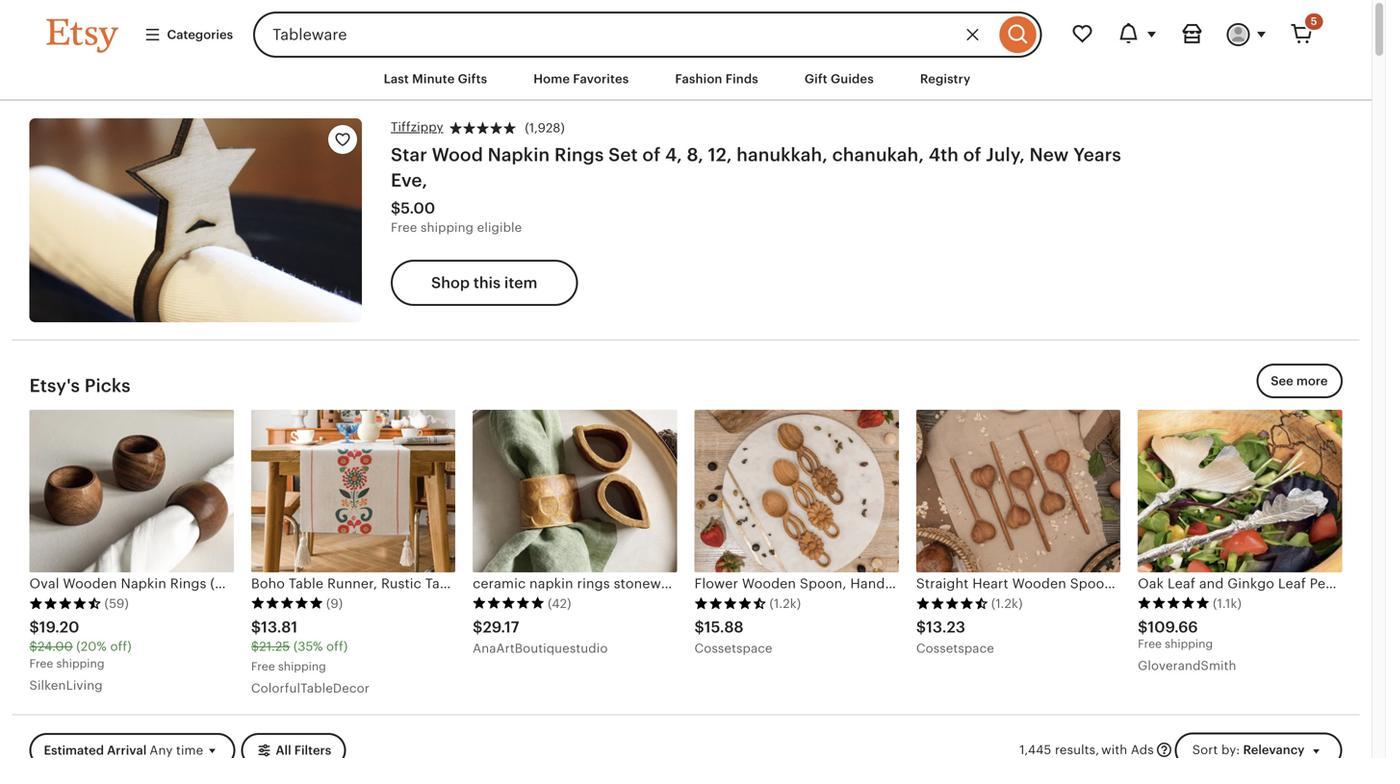 Task type: locate. For each thing, give the bounding box(es) containing it.
oval wooden napkin rings (set of 6), table décor, housewarming gift, napkin holders, table decor accessories, mothers day gift image
[[29, 410, 234, 573]]

1 of from the left
[[643, 144, 661, 165]]

with
[[1102, 743, 1128, 758]]

1 horizontal spatial 4.5 out of 5 stars image
[[695, 597, 767, 610]]

5 link
[[1279, 12, 1325, 58]]

oak leaf and ginkgo leaf pewter salad servers | 10th wedding anniversary gift | 10 year anniversary gift | tin anniversary gift image
[[1138, 410, 1343, 573]]

eligible
[[477, 221, 522, 235]]

registry
[[920, 72, 971, 86]]

(1.2k) for 13.23
[[992, 597, 1023, 611]]

ceramic napkin rings stoneware handmade rustic napkin holder pottery wedding napkin ring wabi sabi tableware decor christmas table decor image
[[473, 410, 677, 573]]

$ inside $ 109.66 free shipping gloverandsmith
[[1138, 619, 1148, 636]]

shipping
[[421, 221, 474, 235], [1165, 638, 1213, 651], [56, 658, 104, 671], [278, 661, 326, 674]]

5 out of 5 stars image up 109.66
[[1138, 597, 1211, 610]]

home
[[534, 72, 570, 86]]

off) for 19.20
[[110, 640, 132, 654]]

1 (1.2k) from the left
[[770, 597, 801, 611]]

4.5 out of 5 stars image up 19.20
[[29, 597, 102, 610]]

tiffzippy
[[391, 120, 444, 135]]

last minute gifts
[[384, 72, 487, 86]]

1 horizontal spatial off)
[[326, 640, 348, 654]]

$
[[391, 200, 401, 217], [29, 619, 39, 636], [251, 619, 261, 636], [473, 619, 483, 636], [695, 619, 705, 636], [917, 619, 926, 636], [1138, 619, 1148, 636], [29, 640, 37, 654], [251, 640, 259, 654]]

arrival
[[107, 744, 147, 758]]

$ 109.66 free shipping gloverandsmith
[[1138, 619, 1237, 673]]

2 of from the left
[[964, 144, 982, 165]]

4.5 out of 5 stars image up 15.88
[[695, 597, 767, 610]]

shipping up gloverandsmith
[[1165, 638, 1213, 651]]

2 horizontal spatial 5 out of 5 stars image
[[1138, 597, 1211, 610]]

shipping down the (35% on the left of the page
[[278, 661, 326, 674]]

1 horizontal spatial cossetspace
[[917, 642, 995, 656]]

$ for 109.66
[[1138, 619, 1148, 636]]

0 horizontal spatial (1.2k)
[[770, 597, 801, 611]]

last minute gifts link
[[369, 62, 502, 96]]

minute
[[412, 72, 455, 86]]

cossetspace
[[695, 642, 773, 656], [917, 642, 995, 656]]

see
[[1271, 374, 1294, 389]]

star
[[391, 144, 428, 165]]

4.5 out of 5 stars image up 13.23
[[917, 597, 989, 610]]

13.81
[[261, 619, 298, 636]]

silkenliving
[[29, 679, 103, 693]]

registry link
[[906, 62, 986, 96]]

see more link
[[1257, 364, 1343, 399]]

see more
[[1271, 374, 1328, 389]]

all filters
[[276, 744, 331, 758]]

etsy's picks
[[29, 376, 131, 396]]

gloverandsmith
[[1138, 659, 1237, 673]]

2 horizontal spatial 4.5 out of 5 stars image
[[917, 597, 989, 610]]

5.00
[[401, 200, 435, 217]]

gift guides link
[[790, 62, 889, 96]]

gift
[[805, 72, 828, 86]]

1 cossetspace from the left
[[695, 642, 773, 656]]

of
[[643, 144, 661, 165], [964, 144, 982, 165]]

4.5 out of 5 stars image for 15.88
[[695, 597, 767, 610]]

3 5 out of 5 stars image from the left
[[1138, 597, 1211, 610]]

13.23
[[926, 619, 966, 636]]

shipping down (20%
[[56, 658, 104, 671]]

of left 4, at the left of the page
[[643, 144, 661, 165]]

free down 109.66
[[1138, 638, 1162, 651]]

free down 24.00
[[29, 658, 53, 671]]

gifts
[[458, 72, 487, 86]]

guides
[[831, 72, 874, 86]]

(1.2k)
[[770, 597, 801, 611], [992, 597, 1023, 611]]

None search field
[[253, 12, 1042, 58]]

0 horizontal spatial 4.5 out of 5 stars image
[[29, 597, 102, 610]]

5 out of 5 stars image up 13.81
[[251, 597, 323, 610]]

cossetspace down 13.23
[[917, 642, 995, 656]]

0 horizontal spatial 5 out of 5 stars image
[[251, 597, 323, 610]]

home favorites link
[[519, 62, 644, 96]]

24.00
[[37, 640, 73, 654]]

109.66
[[1148, 619, 1199, 636]]

2 (1.2k) from the left
[[992, 597, 1023, 611]]

free down the 21.25
[[251, 661, 275, 674]]

0 horizontal spatial off)
[[110, 640, 132, 654]]

july,
[[986, 144, 1025, 165]]

shipping down 5.00
[[421, 221, 474, 235]]

estimated arrival any time
[[44, 744, 203, 758]]

off)
[[110, 640, 132, 654], [326, 640, 348, 654]]

1 horizontal spatial 5 out of 5 stars image
[[473, 597, 545, 610]]

straight heart wooden spoon, organic love kitchen utensil, natural timber tableware handmade, vintage serving spoons, crafted eco gift set image
[[917, 410, 1121, 573]]

with ads
[[1102, 743, 1154, 758]]

5
[[1311, 15, 1318, 27]]

0 horizontal spatial of
[[643, 144, 661, 165]]

tiffzippy link
[[391, 119, 444, 136]]

free
[[391, 221, 417, 235], [1138, 638, 1162, 651], [29, 658, 53, 671], [251, 661, 275, 674]]

$ inside "$ 29.17 anaartboutiquestudio"
[[473, 619, 483, 636]]

off) right the (35% on the left of the page
[[326, 640, 348, 654]]

years
[[1074, 144, 1122, 165]]

any
[[150, 744, 173, 758]]

3 4.5 out of 5 stars image from the left
[[917, 597, 989, 610]]

(1.2k) up $ 13.23 cossetspace
[[992, 597, 1023, 611]]

$ inside the $ 15.88 cossetspace
[[695, 619, 705, 636]]

4.5 out of 5 stars image
[[29, 597, 102, 610], [695, 597, 767, 610], [917, 597, 989, 610]]

1 horizontal spatial (1.2k)
[[992, 597, 1023, 611]]

1 off) from the left
[[110, 640, 132, 654]]

$ 13.23 cossetspace
[[917, 619, 995, 656]]

colorfultabledecor
[[251, 682, 370, 696]]

$ inside $ 13.23 cossetspace
[[917, 619, 926, 636]]

free down 5.00
[[391, 221, 417, 235]]

relevancy
[[1244, 743, 1305, 758]]

2 4.5 out of 5 stars image from the left
[[695, 597, 767, 610]]

of right "4th"
[[964, 144, 982, 165]]

5 out of 5 stars image
[[251, 597, 323, 610], [473, 597, 545, 610], [1138, 597, 1211, 610]]

off) right (20%
[[110, 640, 132, 654]]

flower wooden spoon, hand carved organic kitchen utensil, crafted natural timber tableware, handmade vintage floral serving wood spoons gift image
[[695, 410, 899, 573]]

$ 13.81 $ 21.25 (35% off) free shipping colorfultabledecor
[[251, 619, 370, 696]]

5 out of 5 stars image up 29.17
[[473, 597, 545, 610]]

hanukkah,
[[737, 144, 828, 165]]

categories banner
[[12, 0, 1360, 58]]

2 off) from the left
[[326, 640, 348, 654]]

cossetspace for 13.23
[[917, 642, 995, 656]]

1 horizontal spatial of
[[964, 144, 982, 165]]

more
[[1297, 374, 1328, 389]]

menu bar
[[12, 58, 1360, 101]]

(1.2k) up the $ 15.88 cossetspace on the bottom right
[[770, 597, 801, 611]]

eve,
[[391, 170, 428, 191]]

0 horizontal spatial cossetspace
[[695, 642, 773, 656]]

off) inside $ 19.20 $ 24.00 (20% off) free shipping silkenliving
[[110, 640, 132, 654]]

item
[[505, 275, 538, 292]]

1 5 out of 5 stars image from the left
[[251, 597, 323, 610]]

2 cossetspace from the left
[[917, 642, 995, 656]]

finds
[[726, 72, 759, 86]]

etsy's
[[29, 376, 80, 396]]

shop this item
[[431, 275, 538, 292]]

$ 29.17 anaartboutiquestudio
[[473, 619, 608, 656]]

off) inside "$ 13.81 $ 21.25 (35% off) free shipping colorfultabledecor"
[[326, 640, 348, 654]]

all
[[276, 744, 291, 758]]

$ for 29.17
[[473, 619, 483, 636]]

$ for 13.23
[[917, 619, 926, 636]]

boho table runner, rustic table runner, linen farmhouse table decor, vintage table runner, handmade table runner, soft table runner, gift image
[[251, 410, 456, 573]]

last
[[384, 72, 409, 86]]

cossetspace down 15.88
[[695, 642, 773, 656]]

fashion finds
[[675, 72, 759, 86]]

(59)
[[104, 597, 129, 611]]



Task type: describe. For each thing, give the bounding box(es) containing it.
8,
[[687, 144, 704, 165]]

time
[[176, 744, 203, 758]]

home favorites
[[534, 72, 629, 86]]

(1.2k) for 15.88
[[770, 597, 801, 611]]

new
[[1030, 144, 1069, 165]]

$ 19.20 $ 24.00 (20% off) free shipping silkenliving
[[29, 619, 132, 693]]

19.20
[[39, 619, 79, 636]]

fashion finds link
[[661, 62, 773, 96]]

(20%
[[76, 640, 107, 654]]

4th
[[929, 144, 959, 165]]

free inside star wood napkin rings set of 4, 8, 12, hanukkah, chanukah,  4th of july, new years eve, $ 5.00 free shipping eligible
[[391, 221, 417, 235]]

4.5 out of 5 stars image for 13.23
[[917, 597, 989, 610]]

star wood napkin rings set of 4, 8, 12, hanukkah, chanukah,  4th of july, new years eve, $ 5.00 free shipping eligible
[[391, 144, 1122, 235]]

5 out of 5 stars image for 109.66
[[1138, 597, 1211, 610]]

21.25
[[259, 640, 290, 654]]

none search field inside categories banner
[[253, 12, 1042, 58]]

set
[[609, 144, 638, 165]]

shop this item link
[[391, 260, 578, 306]]

gift guides
[[805, 72, 874, 86]]

sort
[[1193, 743, 1219, 758]]

12,
[[708, 144, 732, 165]]

15.88
[[705, 619, 744, 636]]

2 5 out of 5 stars image from the left
[[473, 597, 545, 610]]

ads
[[1131, 743, 1154, 758]]

$ for 13.81
[[251, 619, 261, 636]]

free inside $ 109.66 free shipping gloverandsmith
[[1138, 638, 1162, 651]]

fashion
[[675, 72, 723, 86]]

categories button
[[130, 17, 248, 52]]

(35%
[[294, 640, 323, 654]]

sort by: relevancy
[[1193, 743, 1305, 758]]

shipping inside "$ 13.81 $ 21.25 (35% off) free shipping colorfultabledecor"
[[278, 661, 326, 674]]

chanukah,
[[833, 144, 924, 165]]

star wood napkin rings set of 4, 8, 12, hanukkah, chanukah,  4th of july, new years eve, link
[[391, 144, 1122, 191]]

all filters button
[[241, 734, 346, 759]]

filters
[[294, 744, 331, 758]]

29.17
[[483, 619, 520, 636]]

wood
[[432, 144, 483, 165]]

$ inside star wood napkin rings set of 4, 8, 12, hanukkah, chanukah,  4th of july, new years eve, $ 5.00 free shipping eligible
[[391, 200, 401, 217]]

5 out of 5 stars image for 13.81
[[251, 597, 323, 610]]

by:
[[1222, 743, 1241, 758]]

1,445 results,
[[1020, 743, 1100, 758]]

categories
[[167, 27, 233, 42]]

see more button
[[1257, 364, 1343, 399]]

results,
[[1055, 743, 1100, 758]]

free inside "$ 13.81 $ 21.25 (35% off) free shipping colorfultabledecor"
[[251, 661, 275, 674]]

free inside $ 19.20 $ 24.00 (20% off) free shipping silkenliving
[[29, 658, 53, 671]]

Search for anything text field
[[253, 12, 995, 58]]

1,445
[[1020, 743, 1052, 758]]

estimated
[[44, 744, 104, 758]]

(1,928)
[[525, 121, 565, 135]]

menu bar containing last minute gifts
[[12, 58, 1360, 101]]

favorites
[[573, 72, 629, 86]]

$ for 19.20
[[29, 619, 39, 636]]

shipping inside star wood napkin rings set of 4, 8, 12, hanukkah, chanukah,  4th of july, new years eve, $ 5.00 free shipping eligible
[[421, 221, 474, 235]]

anaartboutiquestudio
[[473, 642, 608, 656]]

shipping inside $ 109.66 free shipping gloverandsmith
[[1165, 638, 1213, 651]]

(9)
[[326, 597, 343, 611]]

1 4.5 out of 5 stars image from the left
[[29, 597, 102, 610]]

shipping inside $ 19.20 $ 24.00 (20% off) free shipping silkenliving
[[56, 658, 104, 671]]

shop
[[431, 275, 470, 292]]

$ for 15.88
[[695, 619, 705, 636]]

this
[[474, 275, 501, 292]]

(1.1k)
[[1213, 597, 1242, 611]]

cossetspace for 15.88
[[695, 642, 773, 656]]

rings
[[555, 144, 604, 165]]

off) for 13.81
[[326, 640, 348, 654]]

picks
[[84, 376, 131, 396]]

(42)
[[548, 597, 572, 611]]

$ 15.88 cossetspace
[[695, 619, 773, 656]]

napkin
[[488, 144, 550, 165]]

4,
[[665, 144, 683, 165]]



Task type: vqa. For each thing, say whether or not it's contained in the screenshot.
$ corresponding to 19.20
yes



